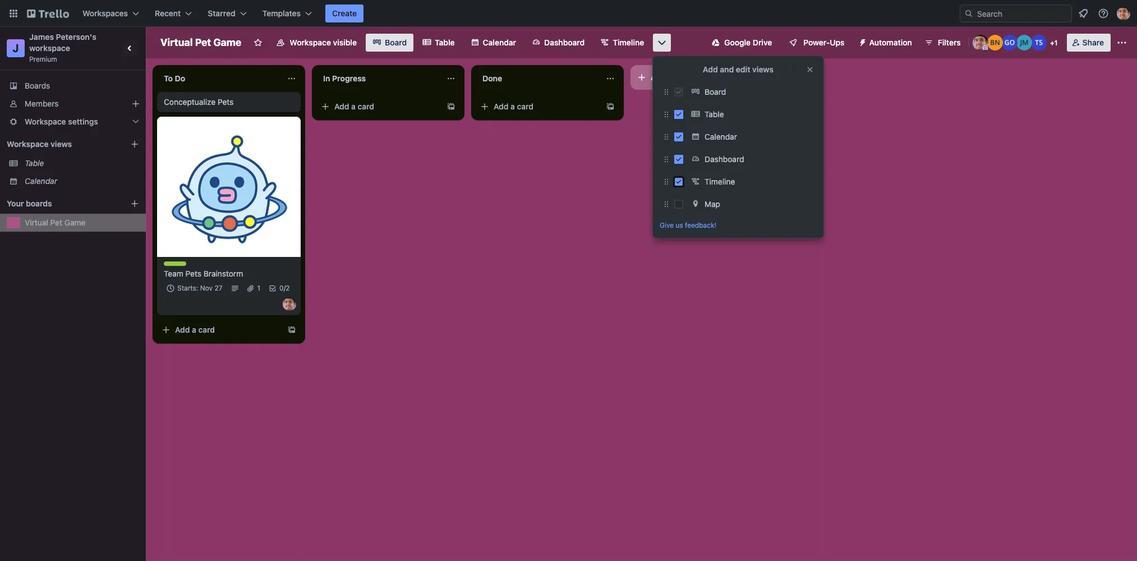 Task type: locate. For each thing, give the bounding box(es) containing it.
0 horizontal spatial pet
[[50, 218, 62, 227]]

conceptualize pets link
[[164, 97, 294, 108]]

1 vertical spatial dashboard link
[[688, 150, 817, 168]]

dashboard
[[544, 38, 585, 47], [705, 154, 744, 164]]

timeline link left the "customize views" image
[[594, 34, 651, 52]]

To Do text field
[[157, 70, 281, 88]]

1 vertical spatial timeline link
[[688, 173, 817, 191]]

0 horizontal spatial a
[[192, 325, 196, 334]]

board up in progress text field
[[385, 38, 407, 47]]

1 vertical spatial table link
[[688, 105, 817, 123]]

calendar right reposition calendar button image
[[705, 132, 737, 141]]

2 horizontal spatial a
[[511, 102, 515, 111]]

add a card down progress
[[334, 102, 374, 111]]

views right edit on the right top
[[752, 65, 774, 74]]

workspace
[[29, 43, 70, 53]]

workspace navigation collapse icon image
[[122, 40, 138, 56]]

add up reposition board button icon
[[651, 72, 666, 82]]

2 horizontal spatial add a card button
[[476, 98, 601, 116]]

starred button
[[201, 4, 253, 22]]

0 horizontal spatial card
[[198, 325, 215, 334]]

1 vertical spatial create from template… image
[[287, 325, 296, 334]]

dashboard link
[[525, 34, 592, 52], [688, 150, 817, 168]]

game down starred "popup button" at the left top of the page
[[213, 36, 241, 48]]

0 vertical spatial timeline
[[613, 38, 644, 47]]

0 horizontal spatial add a card button
[[157, 321, 283, 339]]

1 vertical spatial calendar link
[[688, 128, 817, 146]]

star or unstar board image
[[254, 38, 263, 47]]

workspace down members
[[25, 117, 66, 126]]

1 vertical spatial views
[[51, 139, 72, 149]]

calendar
[[483, 38, 516, 47], [705, 132, 737, 141], [25, 176, 57, 186]]

2 vertical spatial workspace
[[7, 139, 49, 149]]

pet down starred on the top of the page
[[195, 36, 211, 48]]

0 / 2
[[279, 284, 290, 292]]

0 horizontal spatial calendar
[[25, 176, 57, 186]]

starts:
[[177, 284, 198, 292]]

0 vertical spatial pet
[[195, 36, 211, 48]]

1 horizontal spatial 1
[[1055, 39, 1058, 47]]

0 vertical spatial game
[[213, 36, 241, 48]]

0 horizontal spatial dashboard
[[544, 38, 585, 47]]

0 vertical spatial james peterson (jamespeterson93) image
[[1117, 7, 1131, 20]]

settings
[[68, 117, 98, 126]]

workspace for workspace views
[[7, 139, 49, 149]]

timeline link up map link
[[688, 173, 817, 191]]

0 horizontal spatial virtual
[[25, 218, 48, 227]]

james peterson (jamespeterson93) image down 2
[[283, 297, 296, 311]]

reposition timeline button image
[[660, 175, 673, 189]]

board down list
[[705, 87, 726, 97]]

google drive icon image
[[712, 39, 720, 47]]

color: bold lime, title: "team task" element
[[164, 261, 198, 270]]

0 vertical spatial board link
[[366, 34, 414, 52]]

in progress
[[323, 73, 366, 83]]

2
[[286, 284, 290, 292]]

1 horizontal spatial a
[[351, 102, 356, 111]]

1 vertical spatial timeline
[[705, 177, 735, 186]]

reposition calendar button image
[[660, 130, 673, 144]]

1 vertical spatial pets
[[185, 269, 201, 278]]

2 horizontal spatial add a card
[[494, 102, 534, 111]]

1
[[1055, 39, 1058, 47], [257, 284, 260, 292]]

0 vertical spatial virtual pet game
[[160, 36, 241, 48]]

card
[[358, 102, 374, 111], [517, 102, 534, 111], [198, 325, 215, 334]]

add a card button
[[316, 98, 442, 116], [476, 98, 601, 116], [157, 321, 283, 339]]

2 vertical spatial calendar link
[[25, 176, 139, 187]]

back to home image
[[27, 4, 69, 22]]

add a card down done
[[494, 102, 534, 111]]

to do
[[164, 73, 185, 83]]

0 horizontal spatial pets
[[185, 269, 201, 278]]

card down nov
[[198, 325, 215, 334]]

1 horizontal spatial add a card
[[334, 102, 374, 111]]

add down starts:
[[175, 325, 190, 334]]

create a view image
[[130, 140, 139, 149]]

templates
[[262, 8, 301, 18]]

0 vertical spatial dashboard
[[544, 38, 585, 47]]

0 horizontal spatial board
[[385, 38, 407, 47]]

team up starts:
[[164, 269, 183, 278]]

0 vertical spatial calendar link
[[464, 34, 523, 52]]

0 vertical spatial calendar
[[483, 38, 516, 47]]

0 horizontal spatial add a card
[[175, 325, 215, 334]]

add and edit views
[[703, 65, 774, 74]]

0 horizontal spatial create from template… image
[[287, 325, 296, 334]]

2 horizontal spatial calendar
[[705, 132, 737, 141]]

add a card down 'starts: nov 27'
[[175, 325, 215, 334]]

board link up in progress text field
[[366, 34, 414, 52]]

virtual pet game down starred on the top of the page
[[160, 36, 241, 48]]

tara schultz (taraschultz7) image
[[1031, 35, 1047, 50]]

Done text field
[[476, 70, 599, 88]]

create from template… image for to do
[[287, 325, 296, 334]]

james peterson's workspace premium
[[29, 32, 98, 63]]

1 horizontal spatial board
[[705, 87, 726, 97]]

1 horizontal spatial pet
[[195, 36, 211, 48]]

timeline up map
[[705, 177, 735, 186]]

card for done
[[517, 102, 534, 111]]

card down in progress text field
[[358, 102, 374, 111]]

board link
[[366, 34, 414, 52], [688, 83, 817, 101]]

1 horizontal spatial dashboard link
[[688, 150, 817, 168]]

a down the done text box
[[511, 102, 515, 111]]

0 horizontal spatial dashboard link
[[525, 34, 592, 52]]

sm image
[[854, 34, 869, 49]]

pet down your boards with 1 items element
[[50, 218, 62, 227]]

search image
[[964, 9, 973, 18]]

add a card button down in progress text field
[[316, 98, 442, 116]]

dashboard link down the primary element
[[525, 34, 592, 52]]

us
[[676, 221, 683, 229]]

a for done
[[511, 102, 515, 111]]

0 vertical spatial dashboard link
[[525, 34, 592, 52]]

2 horizontal spatial table
[[705, 109, 724, 119]]

and
[[720, 65, 734, 74]]

virtual pet game
[[160, 36, 241, 48], [25, 218, 86, 227]]

views down the workspace settings
[[51, 139, 72, 149]]

workspace inside popup button
[[25, 117, 66, 126]]

2 horizontal spatial calendar link
[[688, 128, 817, 146]]

james peterson (jamespeterson93) image
[[1117, 7, 1131, 20], [283, 297, 296, 311]]

members
[[25, 99, 59, 108]]

0 vertical spatial board
[[385, 38, 407, 47]]

1 vertical spatial table
[[705, 109, 724, 119]]

1 right tara schultz (taraschultz7) icon
[[1055, 39, 1058, 47]]

workspace down the workspace settings
[[7, 139, 49, 149]]

1 vertical spatial dashboard
[[705, 154, 744, 164]]

map link
[[688, 195, 817, 213]]

reposition table button image
[[660, 108, 673, 121]]

add for done
[[494, 102, 509, 111]]

team left task
[[164, 261, 181, 270]]

pet inside text field
[[195, 36, 211, 48]]

share
[[1083, 38, 1104, 47]]

add a card button down 27 in the left of the page
[[157, 321, 283, 339]]

pets
[[218, 97, 234, 107], [185, 269, 201, 278]]

ups
[[830, 38, 845, 47]]

calendar link
[[464, 34, 523, 52], [688, 128, 817, 146], [25, 176, 139, 187]]

jeremy miller (jeremymiller198) image
[[1016, 35, 1032, 50]]

2 horizontal spatial card
[[517, 102, 534, 111]]

team pets brainstorm link
[[164, 268, 294, 279]]

board link down edit on the right top
[[688, 83, 817, 101]]

dashboard for the right dashboard link
[[705, 154, 744, 164]]

virtual down 'recent' dropdown button
[[160, 36, 193, 48]]

j
[[13, 42, 19, 54]]

add left and
[[703, 65, 718, 74]]

0 vertical spatial create from template… image
[[606, 102, 615, 111]]

1 horizontal spatial add a card button
[[316, 98, 442, 116]]

filters
[[938, 38, 961, 47]]

1 horizontal spatial virtual pet game
[[160, 36, 241, 48]]

1 left 0
[[257, 284, 260, 292]]

team
[[164, 261, 181, 270], [164, 269, 183, 278]]

game
[[213, 36, 241, 48], [64, 218, 86, 227]]

add for to do
[[175, 325, 190, 334]]

2 vertical spatial table
[[25, 158, 44, 168]]

pet
[[195, 36, 211, 48], [50, 218, 62, 227]]

create from template… image
[[606, 102, 615, 111], [287, 325, 296, 334]]

j link
[[7, 39, 25, 57]]

0 vertical spatial table
[[435, 38, 455, 47]]

1 vertical spatial james peterson (jamespeterson93) image
[[283, 297, 296, 311]]

boards
[[25, 81, 50, 90]]

task
[[183, 261, 198, 270]]

add a card for done
[[494, 102, 534, 111]]

calendar up done
[[483, 38, 516, 47]]

a
[[351, 102, 356, 111], [511, 102, 515, 111], [192, 325, 196, 334]]

1 vertical spatial 1
[[257, 284, 260, 292]]

table
[[435, 38, 455, 47], [705, 109, 724, 119], [25, 158, 44, 168]]

peterson's
[[56, 32, 96, 42]]

add another list
[[651, 72, 710, 82]]

filters button
[[921, 34, 964, 52]]

add a card
[[334, 102, 374, 111], [494, 102, 534, 111], [175, 325, 215, 334]]

ben nelson (bennelson96) image
[[987, 35, 1003, 50]]

add for in progress
[[334, 102, 349, 111]]

reposition map button image
[[660, 197, 673, 211]]

boards link
[[0, 77, 146, 95]]

0 vertical spatial virtual
[[160, 36, 193, 48]]

1 vertical spatial calendar
[[705, 132, 737, 141]]

add a card for to do
[[175, 325, 215, 334]]

workspace
[[290, 38, 331, 47], [25, 117, 66, 126], [7, 139, 49, 149]]

card down the done text box
[[517, 102, 534, 111]]

your boards
[[7, 199, 52, 208]]

1 horizontal spatial virtual
[[160, 36, 193, 48]]

pets up starts:
[[185, 269, 201, 278]]

edit
[[736, 65, 750, 74]]

0 horizontal spatial table
[[25, 158, 44, 168]]

1 horizontal spatial calendar
[[483, 38, 516, 47]]

Search field
[[973, 5, 1072, 22]]

virtual pet game down your boards with 1 items element
[[25, 218, 86, 227]]

add board image
[[130, 199, 139, 208]]

virtual down boards at the left top
[[25, 218, 48, 227]]

1 horizontal spatial card
[[358, 102, 374, 111]]

workspaces button
[[76, 4, 146, 22]]

1 horizontal spatial create from template… image
[[606, 102, 615, 111]]

workspace settings
[[25, 117, 98, 126]]

this member is an admin of this board. image
[[983, 45, 988, 50]]

dashboard down the primary element
[[544, 38, 585, 47]]

0 vertical spatial workspace
[[290, 38, 331, 47]]

reposition dashboard button image
[[660, 153, 673, 166]]

a down progress
[[351, 102, 356, 111]]

a down 'starts: nov 27'
[[192, 325, 196, 334]]

workspace settings button
[[0, 113, 146, 131]]

/
[[284, 284, 286, 292]]

1 vertical spatial workspace
[[25, 117, 66, 126]]

1 vertical spatial board link
[[688, 83, 817, 101]]

to
[[164, 73, 173, 83]]

board
[[385, 38, 407, 47], [705, 87, 726, 97]]

give
[[660, 221, 674, 229]]

0 notifications image
[[1077, 7, 1090, 20]]

workspace inside button
[[290, 38, 331, 47]]

calendar up boards at the left top
[[25, 176, 57, 186]]

2 horizontal spatial table link
[[688, 105, 817, 123]]

1 horizontal spatial calendar link
[[464, 34, 523, 52]]

game down your boards with 1 items element
[[64, 218, 86, 227]]

team task team pets brainstorm
[[164, 261, 243, 278]]

1 horizontal spatial table link
[[416, 34, 462, 52]]

dashboard link up map link
[[688, 150, 817, 168]]

workspace left visible
[[290, 38, 331, 47]]

0 horizontal spatial timeline
[[613, 38, 644, 47]]

0 horizontal spatial james peterson (jamespeterson93) image
[[283, 297, 296, 311]]

0 horizontal spatial virtual pet game
[[25, 218, 86, 227]]

pets down to do text field
[[218, 97, 234, 107]]

+
[[1050, 39, 1055, 47]]

0 vertical spatial views
[[752, 65, 774, 74]]

james peterson (jamespeterson93) image right open information menu image
[[1117, 7, 1131, 20]]

0 vertical spatial timeline link
[[594, 34, 651, 52]]

add a card button down the done text box
[[476, 98, 601, 116]]

1 horizontal spatial pets
[[218, 97, 234, 107]]

1 horizontal spatial views
[[752, 65, 774, 74]]

2 vertical spatial table link
[[25, 158, 139, 169]]

1 vertical spatial pet
[[50, 218, 62, 227]]

1 vertical spatial game
[[64, 218, 86, 227]]

timeline link
[[594, 34, 651, 52], [688, 173, 817, 191]]

add down done
[[494, 102, 509, 111]]

add down in progress
[[334, 102, 349, 111]]

premium
[[29, 55, 57, 63]]

0 vertical spatial table link
[[416, 34, 462, 52]]

timeline left the "customize views" image
[[613, 38, 644, 47]]

add
[[703, 65, 718, 74], [651, 72, 666, 82], [334, 102, 349, 111], [494, 102, 509, 111], [175, 325, 190, 334]]

pets inside team task team pets brainstorm
[[185, 269, 201, 278]]

1 horizontal spatial dashboard
[[705, 154, 744, 164]]

dashboard up map
[[705, 154, 744, 164]]

1 horizontal spatial game
[[213, 36, 241, 48]]

google
[[724, 38, 751, 47]]



Task type: vqa. For each thing, say whether or not it's contained in the screenshot.
TEMPLATE button
no



Task type: describe. For each thing, give the bounding box(es) containing it.
starts: nov 27
[[177, 284, 222, 292]]

workspace for workspace settings
[[25, 117, 66, 126]]

0
[[279, 284, 284, 292]]

0 vertical spatial pets
[[218, 97, 234, 107]]

progress
[[332, 73, 366, 83]]

share button
[[1067, 34, 1111, 52]]

workspace visible
[[290, 38, 357, 47]]

gary orlando (garyorlando) image
[[1002, 35, 1018, 50]]

google drive button
[[705, 34, 779, 52]]

0 horizontal spatial game
[[64, 218, 86, 227]]

0 horizontal spatial views
[[51, 139, 72, 149]]

add a card button for in progress
[[316, 98, 442, 116]]

reposition board button image
[[660, 85, 673, 99]]

boards
[[26, 199, 52, 208]]

Board name text field
[[155, 34, 247, 52]]

add another list button
[[631, 65, 783, 90]]

add a card button for to do
[[157, 321, 283, 339]]

add a card for in progress
[[334, 102, 374, 111]]

do
[[175, 73, 185, 83]]

your
[[7, 199, 24, 208]]

+ 1
[[1050, 39, 1058, 47]]

a for in progress
[[351, 102, 356, 111]]

workspaces
[[82, 8, 128, 18]]

0 horizontal spatial board link
[[366, 34, 414, 52]]

0 horizontal spatial table link
[[25, 158, 139, 169]]

0 vertical spatial 1
[[1055, 39, 1058, 47]]

done
[[483, 73, 502, 83]]

virtual pet game link
[[25, 217, 139, 228]]

create
[[332, 8, 357, 18]]

recent button
[[148, 4, 199, 22]]

nov
[[200, 284, 213, 292]]

google drive
[[724, 38, 772, 47]]

1 vertical spatial virtual pet game
[[25, 218, 86, 227]]

primary element
[[0, 0, 1137, 27]]

1 team from the top
[[164, 261, 181, 270]]

list
[[699, 72, 710, 82]]

1 vertical spatial board
[[705, 87, 726, 97]]

your boards with 1 items element
[[7, 197, 113, 210]]

templates button
[[256, 4, 319, 22]]

customize views image
[[657, 37, 668, 48]]

starred
[[208, 8, 235, 18]]

create from template… image
[[447, 102, 456, 111]]

recent
[[155, 8, 181, 18]]

power-ups
[[804, 38, 845, 47]]

automation button
[[854, 34, 919, 52]]

give us feedback! link
[[660, 220, 817, 231]]

workspace for workspace visible
[[290, 38, 331, 47]]

1 horizontal spatial table
[[435, 38, 455, 47]]

james peterson's workspace link
[[29, 32, 98, 53]]

1 horizontal spatial timeline
[[705, 177, 735, 186]]

another
[[668, 72, 696, 82]]

james peterson (jamespeterson93) image
[[973, 35, 988, 50]]

workspace visible button
[[269, 34, 364, 52]]

dashboard for dashboard link to the left
[[544, 38, 585, 47]]

power-
[[804, 38, 830, 47]]

show menu image
[[1117, 37, 1128, 48]]

open information menu image
[[1098, 8, 1109, 19]]

27
[[215, 284, 222, 292]]

close popover image
[[806, 65, 815, 74]]

1 vertical spatial virtual
[[25, 218, 48, 227]]

virtual inside text field
[[160, 36, 193, 48]]

conceptualize
[[164, 97, 216, 107]]

card for in progress
[[358, 102, 374, 111]]

1 horizontal spatial board link
[[688, 83, 817, 101]]

workspace views
[[7, 139, 72, 149]]

james
[[29, 32, 54, 42]]

brainstorm
[[204, 269, 243, 278]]

power-ups button
[[781, 34, 851, 52]]

add a card button for done
[[476, 98, 601, 116]]

map
[[705, 199, 720, 209]]

members link
[[0, 95, 146, 113]]

feedback!
[[685, 221, 717, 229]]

0 horizontal spatial timeline link
[[594, 34, 651, 52]]

create button
[[325, 4, 364, 22]]

create from template… image for done
[[606, 102, 615, 111]]

a for to do
[[192, 325, 196, 334]]

give us feedback!
[[660, 221, 717, 229]]

add inside button
[[651, 72, 666, 82]]

in
[[323, 73, 330, 83]]

2 team from the top
[[164, 269, 183, 278]]

1 horizontal spatial james peterson (jamespeterson93) image
[[1117, 7, 1131, 20]]

2 vertical spatial calendar
[[25, 176, 57, 186]]

visible
[[333, 38, 357, 47]]

game inside text field
[[213, 36, 241, 48]]

virtual pet game inside text field
[[160, 36, 241, 48]]

0 horizontal spatial 1
[[257, 284, 260, 292]]

In Progress text field
[[316, 70, 440, 88]]

1 horizontal spatial timeline link
[[688, 173, 817, 191]]

automation
[[869, 38, 912, 47]]

card for to do
[[198, 325, 215, 334]]

drive
[[753, 38, 772, 47]]

0 horizontal spatial calendar link
[[25, 176, 139, 187]]

conceptualize pets
[[164, 97, 234, 107]]



